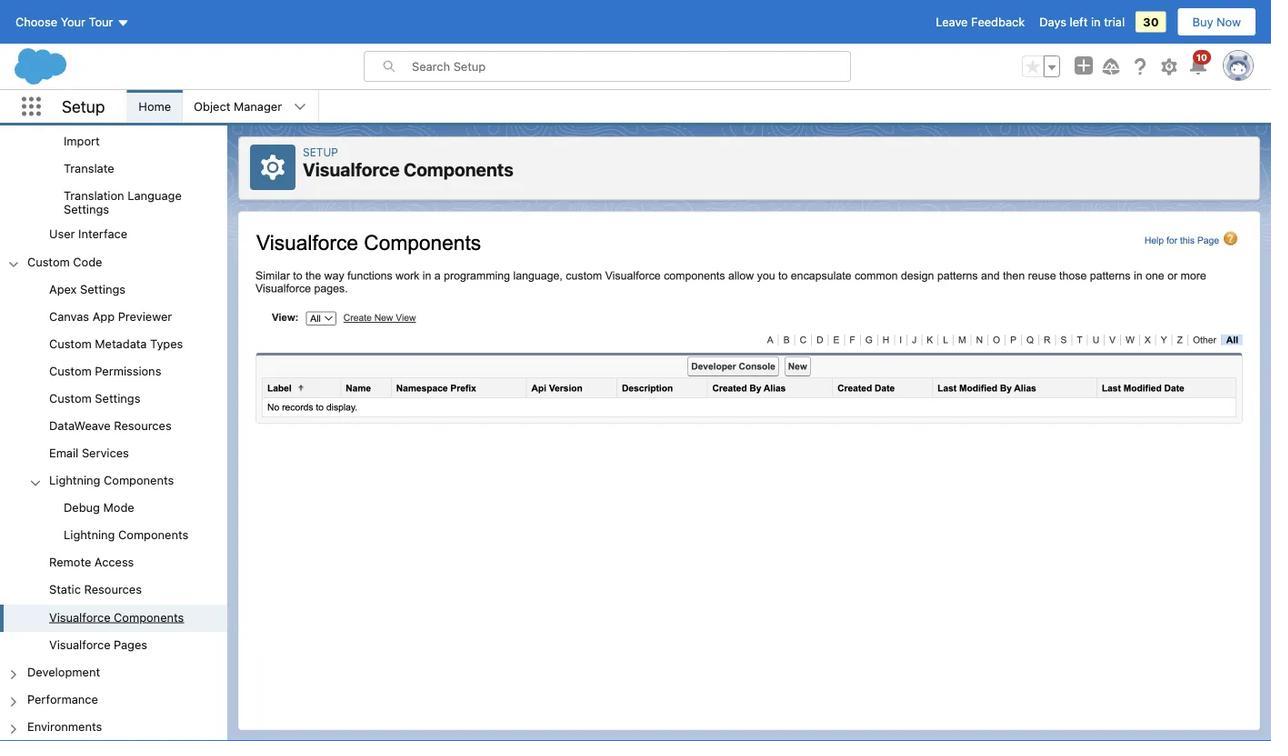 Task type: locate. For each thing, give the bounding box(es) containing it.
0 vertical spatial lightning components link
[[49, 473, 174, 490]]

visualforce down setup link
[[303, 159, 400, 180]]

email
[[49, 446, 79, 460]]

development
[[27, 665, 100, 679]]

visualforce pages
[[49, 638, 147, 651]]

choose your tour button
[[15, 7, 131, 36]]

resources for static resources
[[84, 583, 142, 596]]

visualforce for visualforce pages
[[49, 638, 111, 651]]

1 vertical spatial lightning components
[[64, 528, 189, 542]]

10
[[1197, 52, 1208, 62]]

custom inside custom metadata types link
[[49, 337, 92, 350]]

debug
[[64, 501, 100, 514]]

settings inside translation language settings
[[64, 203, 109, 216]]

custom metadata types
[[49, 337, 183, 350]]

custom code link
[[27, 254, 102, 271]]

home link
[[128, 90, 182, 123]]

access
[[95, 555, 134, 569]]

custom down user
[[27, 254, 70, 268]]

permissions
[[95, 364, 161, 378]]

canvas
[[49, 309, 89, 323]]

dataweave resources link
[[49, 419, 172, 435]]

now
[[1217, 15, 1242, 29]]

custom
[[27, 254, 70, 268], [49, 337, 92, 350], [49, 364, 92, 378], [49, 391, 92, 405]]

1 vertical spatial settings
[[80, 282, 126, 296]]

custom permissions link
[[49, 364, 161, 380]]

remote
[[49, 555, 91, 569]]

resources
[[114, 419, 172, 432], [84, 583, 142, 596]]

Search Setup text field
[[412, 52, 851, 81]]

buy
[[1193, 15, 1214, 29]]

1 vertical spatial lightning components link
[[64, 528, 189, 545]]

previewer
[[118, 309, 172, 323]]

lightning components link up access
[[64, 528, 189, 545]]

settings up dataweave resources
[[95, 391, 140, 405]]

lightning components link
[[49, 473, 174, 490], [64, 528, 189, 545]]

lightning components down services
[[49, 473, 174, 487]]

custom inside custom code link
[[27, 254, 70, 268]]

visualforce up development
[[49, 638, 111, 651]]

1 vertical spatial setup
[[303, 146, 338, 158]]

settings up 'user interface'
[[64, 203, 109, 216]]

import
[[64, 134, 100, 148]]

environments
[[27, 720, 102, 733]]

setup visualforce components
[[303, 146, 514, 180]]

lightning components link up mode
[[49, 473, 174, 490]]

tour
[[89, 15, 113, 29]]

visualforce inside tree item
[[49, 610, 111, 624]]

2 vertical spatial visualforce
[[49, 638, 111, 651]]

resources up services
[[114, 419, 172, 432]]

debug mode link
[[64, 501, 134, 517]]

user interface
[[49, 227, 128, 241]]

custom inside custom settings link
[[49, 391, 92, 405]]

1 vertical spatial visualforce
[[49, 610, 111, 624]]

0 vertical spatial resources
[[114, 419, 172, 432]]

custom up "dataweave"
[[49, 391, 92, 405]]

custom up custom settings
[[49, 364, 92, 378]]

canvas app previewer
[[49, 309, 172, 323]]

group
[[0, 0, 227, 249], [1022, 55, 1061, 77], [0, 101, 227, 222], [0, 276, 227, 659], [0, 495, 227, 550]]

settings up app
[[80, 282, 126, 296]]

static resources
[[49, 583, 142, 596]]

0 vertical spatial lightning
[[49, 473, 101, 487]]

environments link
[[27, 720, 102, 736]]

lightning up debug
[[49, 473, 101, 487]]

resources down access
[[84, 583, 142, 596]]

group containing debug mode
[[0, 495, 227, 550]]

0 vertical spatial lightning components
[[49, 473, 174, 487]]

lightning
[[49, 473, 101, 487], [64, 528, 115, 542]]

lightning components tree item
[[0, 468, 227, 550]]

apex settings
[[49, 282, 126, 296]]

0 vertical spatial setup
[[62, 97, 105, 116]]

setup inside setup visualforce components
[[303, 146, 338, 158]]

lightning components down mode
[[64, 528, 189, 542]]

0 vertical spatial settings
[[64, 203, 109, 216]]

resources inside dataweave resources link
[[114, 419, 172, 432]]

resources for dataweave resources
[[114, 419, 172, 432]]

resources inside static resources link
[[84, 583, 142, 596]]

components for visualforce components link
[[114, 610, 184, 624]]

custom inside the custom permissions link
[[49, 364, 92, 378]]

setup
[[62, 97, 105, 116], [303, 146, 338, 158]]

custom for custom permissions
[[49, 364, 92, 378]]

visualforce
[[303, 159, 400, 180], [49, 610, 111, 624], [49, 638, 111, 651]]

2 vertical spatial settings
[[95, 391, 140, 405]]

components
[[404, 159, 514, 180], [104, 473, 174, 487], [118, 528, 189, 542], [114, 610, 184, 624]]

email services link
[[49, 446, 129, 462]]

lightning for the bottommost lightning components link
[[64, 528, 115, 542]]

lightning up remote access
[[64, 528, 115, 542]]

0 horizontal spatial setup
[[62, 97, 105, 116]]

code
[[73, 254, 102, 268]]

visualforce components tree item
[[0, 605, 227, 632]]

translation language settings
[[64, 189, 182, 216]]

apex
[[49, 282, 77, 296]]

30
[[1144, 15, 1159, 29]]

settings
[[64, 203, 109, 216], [80, 282, 126, 296], [95, 391, 140, 405]]

1 vertical spatial lightning
[[64, 528, 115, 542]]

days left in trial
[[1040, 15, 1125, 29]]

feedback
[[972, 15, 1025, 29]]

static resources link
[[49, 583, 142, 599]]

left
[[1070, 15, 1088, 29]]

lightning components
[[49, 473, 174, 487], [64, 528, 189, 542]]

development link
[[27, 665, 100, 681]]

services
[[82, 446, 129, 460]]

choose
[[15, 15, 57, 29]]

buy now
[[1193, 15, 1242, 29]]

1 vertical spatial resources
[[84, 583, 142, 596]]

1 horizontal spatial setup
[[303, 146, 338, 158]]

app
[[93, 309, 115, 323]]

in
[[1092, 15, 1101, 29]]

remote access
[[49, 555, 134, 569]]

0 vertical spatial visualforce
[[303, 159, 400, 180]]

user interface link
[[49, 227, 128, 244]]

visualforce down static resources link on the bottom left of the page
[[49, 610, 111, 624]]

custom settings link
[[49, 391, 140, 408]]

object manager
[[194, 100, 282, 113]]

export image
[[0, 101, 227, 129]]

custom down canvas
[[49, 337, 92, 350]]

user
[[49, 227, 75, 241]]



Task type: vqa. For each thing, say whether or not it's contained in the screenshot.
the top Intelligence
no



Task type: describe. For each thing, give the bounding box(es) containing it.
custom metadata types link
[[49, 337, 183, 353]]

group containing apex settings
[[0, 276, 227, 659]]

translation
[[64, 189, 124, 203]]

custom code tree item
[[0, 249, 227, 659]]

manager
[[234, 100, 282, 113]]

days
[[1040, 15, 1067, 29]]

leave
[[936, 15, 968, 29]]

custom for custom code
[[27, 254, 70, 268]]

object manager link
[[183, 90, 293, 123]]

leave feedback
[[936, 15, 1025, 29]]

custom for custom settings
[[49, 391, 92, 405]]

canvas app previewer link
[[49, 309, 172, 326]]

settings for custom
[[95, 391, 140, 405]]

remote access link
[[49, 555, 134, 572]]

visualforce components
[[49, 610, 184, 624]]

visualforce components link
[[49, 610, 184, 627]]

performance
[[27, 692, 98, 706]]

visualforce for visualforce components
[[49, 610, 111, 624]]

setup link
[[303, 146, 338, 158]]

home
[[139, 100, 171, 113]]

settings for apex
[[80, 282, 126, 296]]

custom settings
[[49, 391, 140, 405]]

custom permissions
[[49, 364, 161, 378]]

performance link
[[27, 692, 98, 709]]

language
[[128, 189, 182, 203]]

choose your tour
[[15, 15, 113, 29]]

leave feedback link
[[936, 15, 1025, 29]]

mode
[[103, 501, 134, 514]]

import link
[[64, 134, 100, 151]]

components for the topmost lightning components link
[[104, 473, 174, 487]]

visualforce inside setup visualforce components
[[303, 159, 400, 180]]

types
[[150, 337, 183, 350]]

buy now button
[[1178, 7, 1257, 36]]

setup for setup visualforce components
[[303, 146, 338, 158]]

dataweave resources
[[49, 419, 172, 432]]

components inside setup visualforce components
[[404, 159, 514, 180]]

translation language settings link
[[64, 189, 227, 216]]

object
[[194, 100, 231, 113]]

your
[[61, 15, 86, 29]]

translate
[[64, 162, 114, 175]]

components for the bottommost lightning components link
[[118, 528, 189, 542]]

dataweave
[[49, 419, 111, 432]]

debug mode
[[64, 501, 134, 514]]

custom for custom metadata types
[[49, 337, 92, 350]]

setup for setup
[[62, 97, 105, 116]]

translate link
[[64, 162, 114, 178]]

visualforce pages link
[[49, 638, 147, 654]]

static
[[49, 583, 81, 596]]

10 button
[[1188, 50, 1212, 77]]

pages
[[114, 638, 147, 651]]

email services
[[49, 446, 129, 460]]

interface
[[78, 227, 128, 241]]

lightning for the topmost lightning components link
[[49, 473, 101, 487]]

trial
[[1105, 15, 1125, 29]]

apex settings link
[[49, 282, 126, 298]]

custom code
[[27, 254, 102, 268]]

metadata
[[95, 337, 147, 350]]



